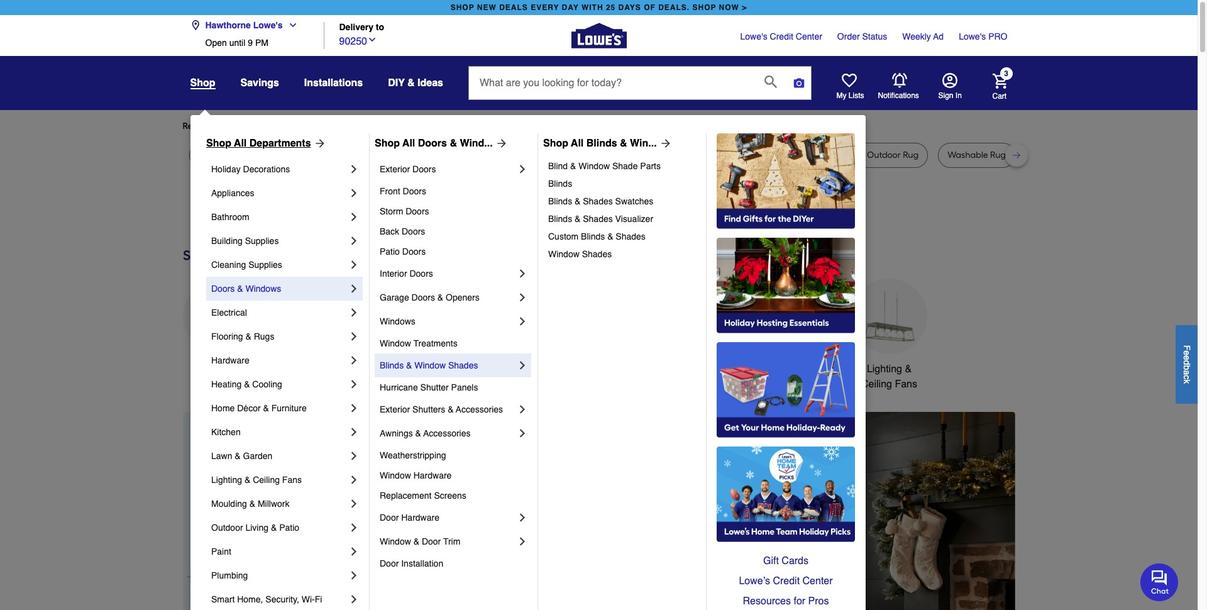 Task type: locate. For each thing, give the bounding box(es) containing it.
e up b
[[1182, 355, 1193, 360]]

1 all from the left
[[234, 138, 247, 149]]

allen for allen and roth area rug
[[500, 150, 519, 160]]

holiday hosting essentials. image
[[717, 238, 855, 333]]

appliances down holiday
[[211, 188, 254, 198]]

chevron right image for lawn & garden
[[348, 450, 360, 462]]

visualizer
[[616, 214, 654, 224]]

outdoor living & patio link
[[211, 516, 348, 540]]

center left order
[[796, 31, 823, 42]]

0 vertical spatial door
[[380, 513, 399, 523]]

1 vertical spatial lighting
[[211, 475, 242, 485]]

arrow right image inside shop all departments link
[[311, 137, 326, 150]]

0 vertical spatial hardware
[[211, 355, 250, 365]]

1 vertical spatial chevron down image
[[367, 34, 377, 44]]

1 vertical spatial accessories
[[424, 428, 471, 438]]

kitchen for kitchen faucets
[[471, 364, 505, 375]]

0 horizontal spatial lighting & ceiling fans
[[211, 475, 302, 485]]

rug
[[198, 150, 214, 160], [259, 150, 275, 160], [277, 150, 293, 160], [342, 150, 358, 160], [581, 150, 597, 160], [686, 150, 702, 160], [795, 150, 810, 160], [903, 150, 919, 160], [991, 150, 1006, 160]]

1 horizontal spatial shop
[[693, 3, 717, 12]]

lowe's credit center link
[[741, 30, 823, 43]]

0 horizontal spatial windows
[[246, 284, 281, 294]]

lowe's home improvement logo image
[[571, 8, 627, 63]]

0 vertical spatial exterior
[[380, 164, 410, 174]]

interior
[[380, 269, 407, 279]]

1 and from the left
[[521, 150, 538, 160]]

0 horizontal spatial for
[[284, 121, 295, 131]]

1 vertical spatial credit
[[773, 576, 800, 587]]

1 you from the left
[[297, 121, 312, 131]]

patio down back
[[380, 247, 400, 257]]

2 area from the left
[[560, 150, 579, 160]]

1 vertical spatial fans
[[282, 475, 302, 485]]

2 vertical spatial door
[[380, 559, 399, 569]]

1 horizontal spatial windows
[[380, 316, 416, 326]]

1 shop from the left
[[451, 3, 475, 12]]

exterior down hurricane
[[380, 404, 410, 415]]

0 horizontal spatial and
[[521, 150, 538, 160]]

chevron right image for outdoor living & patio
[[348, 521, 360, 534]]

1 area from the left
[[321, 150, 340, 160]]

doors for interior
[[410, 269, 433, 279]]

0 horizontal spatial all
[[234, 138, 247, 149]]

blinds inside the "blinds & shades visualizer" link
[[548, 214, 572, 224]]

window up door installation on the bottom of page
[[380, 537, 411, 547]]

center up pros
[[803, 576, 833, 587]]

shop
[[190, 77, 215, 89]]

kitchen inside kitchen link
[[211, 427, 241, 437]]

outdoor living & patio
[[211, 523, 299, 533]]

weekly ad link
[[903, 30, 944, 43]]

2 washable from the left
[[948, 150, 989, 160]]

blinds inside blinds link
[[548, 179, 572, 189]]

chevron right image for paint
[[348, 545, 360, 558]]

doors inside 'link'
[[413, 164, 436, 174]]

allen down win...
[[626, 150, 645, 160]]

chevron right image
[[348, 211, 360, 223], [516, 267, 529, 280], [348, 282, 360, 295], [516, 291, 529, 304], [516, 315, 529, 328], [348, 330, 360, 343], [348, 354, 360, 367], [516, 359, 529, 372], [516, 427, 529, 440], [348, 450, 360, 462], [348, 498, 360, 510], [516, 511, 529, 524], [348, 521, 360, 534], [516, 535, 529, 548], [348, 593, 360, 606]]

weekly ad
[[903, 31, 944, 42]]

building supplies link
[[211, 229, 348, 253]]

chevron down image
[[283, 20, 298, 30], [367, 34, 377, 44]]

0 vertical spatial kitchen
[[471, 364, 505, 375]]

door installation link
[[380, 554, 529, 574]]

storm doors
[[380, 206, 429, 216]]

1 vertical spatial decorations
[[385, 379, 439, 390]]

supplies down building supplies link
[[249, 260, 282, 270]]

0 vertical spatial home
[[795, 364, 822, 375]]

0 horizontal spatial you
[[297, 121, 312, 131]]

1 horizontal spatial bathroom
[[677, 364, 720, 375]]

shop new deals every day with 25 days of deals. shop now >
[[451, 3, 747, 12]]

lowe's inside button
[[253, 20, 283, 30]]

1 vertical spatial supplies
[[249, 260, 282, 270]]

doors for back
[[402, 226, 425, 236]]

2 horizontal spatial area
[[774, 150, 793, 160]]

exterior inside 'link'
[[380, 164, 410, 174]]

storm
[[380, 206, 403, 216]]

1 washable from the left
[[731, 150, 772, 160]]

allen right desk
[[500, 150, 519, 160]]

treatments
[[414, 338, 458, 348]]

0 vertical spatial patio
[[380, 247, 400, 257]]

0 horizontal spatial washable
[[731, 150, 772, 160]]

christmas decorations button
[[374, 279, 449, 392]]

accessories
[[456, 404, 503, 415], [424, 428, 471, 438]]

search image
[[765, 75, 777, 88]]

of
[[644, 3, 656, 12]]

arrow right image for shop all departments
[[311, 137, 326, 150]]

0 vertical spatial center
[[796, 31, 823, 42]]

you up the shop all doors & wind...
[[409, 121, 424, 131]]

1 vertical spatial home
[[211, 403, 235, 413]]

2 and from the left
[[647, 150, 664, 160]]

chevron right image for appliances
[[348, 187, 360, 199]]

a
[[1182, 370, 1193, 375]]

1 horizontal spatial lighting & ceiling fans
[[862, 364, 918, 390]]

exterior for exterior shutters & accessories
[[380, 404, 410, 415]]

indoor
[[839, 150, 865, 160]]

1 horizontal spatial washable
[[948, 150, 989, 160]]

2 shop from the left
[[375, 138, 400, 149]]

gift cards link
[[717, 551, 855, 571]]

garden
[[243, 451, 273, 461]]

chevron right image for hardware
[[348, 354, 360, 367]]

lighting & ceiling fans inside button
[[862, 364, 918, 390]]

0 horizontal spatial smart
[[211, 594, 235, 604]]

shades up custom blinds & shades
[[583, 214, 613, 224]]

accessories down panels
[[456, 404, 503, 415]]

lighting & ceiling fans button
[[852, 279, 927, 392]]

blinds inside custom blinds & shades link
[[581, 231, 605, 242]]

chevron right image for kitchen
[[348, 426, 360, 438]]

hawthorne lowe's
[[205, 20, 283, 30]]

savings button
[[241, 72, 279, 94]]

for left pros
[[794, 596, 806, 607]]

decorations down rug rug
[[243, 164, 290, 174]]

0 vertical spatial chevron down image
[[283, 20, 298, 30]]

shop up allen and roth area rug
[[543, 138, 569, 149]]

washable rug
[[948, 150, 1006, 160]]

1 allen from the left
[[500, 150, 519, 160]]

hardware down replacement screens on the left of the page
[[401, 513, 440, 523]]

area
[[321, 150, 340, 160], [560, 150, 579, 160], [774, 150, 793, 160]]

lowe's up pm
[[253, 20, 283, 30]]

decorations
[[243, 164, 290, 174], [385, 379, 439, 390]]

1 horizontal spatial fans
[[895, 379, 918, 390]]

shades down "visualizer"
[[616, 231, 646, 242]]

50 percent off all artificial christmas trees, holiday lights and more. image
[[406, 412, 1016, 610]]

1 horizontal spatial patio
[[380, 247, 400, 257]]

doors down 'back doors'
[[402, 247, 426, 257]]

0 vertical spatial smart
[[766, 364, 793, 375]]

blinds for blinds
[[548, 179, 572, 189]]

exterior doors link
[[380, 157, 516, 181]]

1 vertical spatial smart
[[211, 594, 235, 604]]

f e e d b a c k button
[[1176, 325, 1198, 403]]

90250
[[339, 36, 367, 47]]

1 horizontal spatial all
[[403, 138, 415, 149]]

4 rug from the left
[[342, 150, 358, 160]]

2 horizontal spatial for
[[794, 596, 806, 607]]

camera image
[[793, 77, 806, 89]]

shop down more suggestions for you link
[[375, 138, 400, 149]]

2 you from the left
[[409, 121, 424, 131]]

for up furniture
[[396, 121, 407, 131]]

ceiling
[[862, 379, 893, 390], [253, 475, 280, 485]]

3 rug from the left
[[277, 150, 293, 160]]

25 days of deals. don't miss deals every day. same-day delivery on in-stock orders placed by 2 p m. image
[[183, 412, 386, 610]]

0 vertical spatial decorations
[[243, 164, 290, 174]]

patio down moulding & millwork 'link'
[[279, 523, 299, 533]]

my lists link
[[837, 73, 865, 101]]

1 horizontal spatial you
[[409, 121, 424, 131]]

all for doors
[[403, 138, 415, 149]]

blinds inside blinds & shades swatches link
[[548, 196, 572, 206]]

allen for allen and roth rug
[[626, 150, 645, 160]]

1 horizontal spatial lowe's
[[741, 31, 768, 42]]

0 vertical spatial credit
[[770, 31, 794, 42]]

0 horizontal spatial lowe's
[[253, 20, 283, 30]]

smart inside button
[[766, 364, 793, 375]]

decorations inside "button"
[[385, 379, 439, 390]]

2 horizontal spatial shop
[[543, 138, 569, 149]]

arrow left image
[[417, 522, 429, 535]]

0 vertical spatial bathroom
[[211, 212, 250, 222]]

0 horizontal spatial decorations
[[243, 164, 290, 174]]

awnings
[[380, 428, 413, 438]]

2 rug from the left
[[259, 150, 275, 160]]

0 vertical spatial supplies
[[245, 236, 279, 246]]

door
[[380, 513, 399, 523], [422, 537, 441, 547], [380, 559, 399, 569]]

chevron right image
[[348, 163, 360, 175], [516, 163, 529, 175], [348, 187, 360, 199], [348, 235, 360, 247], [348, 259, 360, 271], [348, 306, 360, 319], [348, 378, 360, 391], [348, 402, 360, 415], [516, 403, 529, 416], [348, 426, 360, 438], [348, 474, 360, 486], [348, 545, 360, 558], [348, 569, 360, 582]]

appliances inside button
[[196, 364, 245, 375]]

0 horizontal spatial shop
[[451, 3, 475, 12]]

lowe's down >
[[741, 31, 768, 42]]

openers
[[446, 292, 480, 303]]

shop left new
[[451, 3, 475, 12]]

for for suggestions
[[396, 121, 407, 131]]

window treatments
[[380, 338, 458, 348]]

and for allen and roth area rug
[[521, 150, 538, 160]]

window down custom
[[548, 249, 580, 259]]

0 vertical spatial lighting
[[867, 364, 903, 375]]

patio doors link
[[380, 242, 529, 262]]

recommended searches for you
[[183, 121, 312, 131]]

arrow right image for shop all doors & wind...
[[493, 137, 508, 150]]

doors for exterior
[[413, 164, 436, 174]]

more suggestions for you link
[[322, 120, 434, 133]]

weatherstripping link
[[380, 445, 529, 465]]

1 vertical spatial exterior
[[380, 404, 410, 415]]

holiday decorations link
[[211, 157, 348, 181]]

window down shop all blinds & win...
[[579, 161, 610, 171]]

0 horizontal spatial area
[[321, 150, 340, 160]]

0 vertical spatial ceiling
[[862, 379, 893, 390]]

1 horizontal spatial home
[[795, 364, 822, 375]]

1 vertical spatial ceiling
[[253, 475, 280, 485]]

chevron right image for bathroom
[[348, 211, 360, 223]]

1 horizontal spatial and
[[647, 150, 664, 160]]

chevron right image for lighting & ceiling fans
[[348, 474, 360, 486]]

awnings & accessories
[[380, 428, 471, 438]]

1 vertical spatial lighting & ceiling fans
[[211, 475, 302, 485]]

&
[[408, 77, 415, 89], [450, 138, 457, 149], [620, 138, 628, 149], [571, 161, 576, 171], [575, 196, 581, 206], [575, 214, 581, 224], [608, 231, 614, 242], [237, 284, 243, 294], [438, 292, 444, 303], [246, 331, 251, 342], [406, 360, 412, 370], [905, 364, 912, 375], [244, 379, 250, 389], [263, 403, 269, 413], [448, 404, 454, 415], [415, 428, 421, 438], [235, 451, 241, 461], [245, 475, 251, 485], [250, 499, 255, 509], [271, 523, 277, 533], [414, 537, 420, 547]]

wi-
[[302, 594, 315, 604]]

credit
[[770, 31, 794, 42], [773, 576, 800, 587]]

blinds & window shades link
[[380, 353, 516, 377]]

1 horizontal spatial decorations
[[385, 379, 439, 390]]

sign in button
[[939, 73, 962, 101]]

kitchen up 'lawn' at the bottom of page
[[211, 427, 241, 437]]

weekly
[[903, 31, 931, 42]]

2 vertical spatial hardware
[[401, 513, 440, 523]]

all down recommended searches for you heading
[[571, 138, 584, 149]]

credit inside 'link'
[[773, 576, 800, 587]]

0 vertical spatial windows
[[246, 284, 281, 294]]

hurricane shutter panels link
[[380, 377, 529, 398]]

blinds inside blinds & window shades link
[[380, 360, 404, 370]]

chevron right image for exterior shutters & accessories
[[516, 403, 529, 416]]

shop all blinds & win... link
[[543, 136, 672, 151]]

1 horizontal spatial lighting
[[867, 364, 903, 375]]

cleaning supplies link
[[211, 253, 348, 277]]

window up replacement
[[380, 470, 411, 481]]

supplies up cleaning supplies
[[245, 236, 279, 246]]

2 allen from the left
[[626, 150, 645, 160]]

lighting inside button
[[867, 364, 903, 375]]

shop inside "link"
[[375, 138, 400, 149]]

0 vertical spatial lighting & ceiling fans
[[862, 364, 918, 390]]

center inside 'link'
[[803, 576, 833, 587]]

1 horizontal spatial kitchen
[[471, 364, 505, 375]]

6 rug from the left
[[686, 150, 702, 160]]

for up departments
[[284, 121, 295, 131]]

2 roth from the left
[[666, 150, 684, 160]]

door left installation
[[380, 559, 399, 569]]

status
[[863, 31, 888, 42]]

1 vertical spatial kitchen
[[211, 427, 241, 437]]

shades up the blinds & shades visualizer on the top
[[583, 196, 613, 206]]

blinds for blinds & shades visualizer
[[548, 214, 572, 224]]

doors & windows link
[[211, 277, 348, 301]]

and
[[521, 150, 538, 160], [647, 150, 664, 160]]

appliances
[[211, 188, 254, 198], [196, 364, 245, 375]]

window & door trim
[[380, 537, 463, 547]]

blinds inside 'shop all blinds & win...' link
[[587, 138, 617, 149]]

1 horizontal spatial area
[[560, 150, 579, 160]]

door down arrow left icon
[[422, 537, 441, 547]]

my
[[837, 91, 847, 100]]

2 all from the left
[[403, 138, 415, 149]]

chevron right image for plumbing
[[348, 569, 360, 582]]

1 horizontal spatial ceiling
[[862, 379, 893, 390]]

windows down the garage
[[380, 316, 416, 326]]

e up d
[[1182, 350, 1193, 355]]

roth for rug
[[666, 150, 684, 160]]

back doors link
[[380, 221, 529, 242]]

window up christmas
[[380, 338, 411, 348]]

hardware up replacement screens on the left of the page
[[414, 470, 452, 481]]

1 horizontal spatial for
[[396, 121, 407, 131]]

0 horizontal spatial shop
[[206, 138, 231, 149]]

doors down front doors
[[406, 206, 429, 216]]

home
[[795, 364, 822, 375], [211, 403, 235, 413]]

1 vertical spatial hardware
[[414, 470, 452, 481]]

chevron right image for blinds & window shades
[[516, 359, 529, 372]]

doors up storm doors
[[403, 186, 426, 196]]

appliances up heating
[[196, 364, 245, 375]]

shop for shop all doors & wind...
[[375, 138, 400, 149]]

3 shop from the left
[[543, 138, 569, 149]]

shop left the now
[[693, 3, 717, 12]]

home,
[[237, 594, 263, 604]]

open until 9 pm
[[205, 38, 269, 48]]

all
[[234, 138, 247, 149], [403, 138, 415, 149], [571, 138, 584, 149]]

2 exterior from the top
[[380, 404, 410, 415]]

exterior down furniture
[[380, 164, 410, 174]]

1 roth from the left
[[540, 150, 558, 160]]

kitchen inside kitchen faucets button
[[471, 364, 505, 375]]

bathroom
[[211, 212, 250, 222], [677, 364, 720, 375]]

doors inside "link"
[[406, 206, 429, 216]]

credit up search 'image'
[[770, 31, 794, 42]]

accessories up weatherstripping "link"
[[424, 428, 471, 438]]

heating & cooling
[[211, 379, 282, 389]]

center for lowe's credit center
[[796, 31, 823, 42]]

parts
[[640, 161, 661, 171]]

0 horizontal spatial kitchen
[[211, 427, 241, 437]]

1 rug from the left
[[198, 150, 214, 160]]

chevron down image inside 90250 'button'
[[367, 34, 377, 44]]

panels
[[451, 382, 478, 392]]

millwork
[[258, 499, 290, 509]]

chevron right image for smart home, security, wi-fi
[[348, 593, 360, 606]]

hurricane
[[380, 382, 418, 392]]

1 vertical spatial patio
[[279, 523, 299, 533]]

shop for shop all blinds & win...
[[543, 138, 569, 149]]

1 horizontal spatial roth
[[666, 150, 684, 160]]

windows link
[[380, 309, 516, 333]]

more
[[322, 121, 343, 131]]

all inside "link"
[[403, 138, 415, 149]]

exterior doors
[[380, 164, 436, 174]]

arrow right image inside shop all doors & wind... "link"
[[493, 137, 508, 150]]

doors for patio
[[402, 247, 426, 257]]

decorations for christmas
[[385, 379, 439, 390]]

pro
[[989, 31, 1008, 42]]

supplies for cleaning supplies
[[249, 260, 282, 270]]

lowe's wishes you and your family a happy hanukkah. image
[[183, 201, 1016, 232]]

shop up 5x8
[[206, 138, 231, 149]]

doors up exterior doors 'link'
[[418, 138, 447, 149]]

doors for front
[[403, 186, 426, 196]]

smart
[[766, 364, 793, 375], [211, 594, 235, 604]]

blind
[[548, 161, 568, 171]]

chevron right image for moulding & millwork
[[348, 498, 360, 510]]

1 vertical spatial appliances
[[196, 364, 245, 375]]

doors down storm doors
[[402, 226, 425, 236]]

1 horizontal spatial allen
[[626, 150, 645, 160]]

& inside 'link'
[[250, 499, 255, 509]]

arrow right image
[[311, 137, 326, 150], [493, 137, 508, 150], [657, 137, 672, 150], [992, 522, 1005, 535]]

credit up resources for pros "link"
[[773, 576, 800, 587]]

windows down 'cleaning supplies' link
[[246, 284, 281, 294]]

0 horizontal spatial allen
[[500, 150, 519, 160]]

doors up 'garage doors & openers'
[[410, 269, 433, 279]]

2 horizontal spatial all
[[571, 138, 584, 149]]

hardware for door hardware
[[401, 513, 440, 523]]

1 shop from the left
[[206, 138, 231, 149]]

3 all from the left
[[571, 138, 584, 149]]

door down replacement
[[380, 513, 399, 523]]

1 vertical spatial center
[[803, 576, 833, 587]]

1 horizontal spatial shop
[[375, 138, 400, 149]]

lowe's for lowe's credit center
[[741, 31, 768, 42]]

swatches
[[616, 196, 654, 206]]

doors down furniture
[[413, 164, 436, 174]]

1 exterior from the top
[[380, 164, 410, 174]]

chat invite button image
[[1141, 563, 1179, 601]]

order status
[[838, 31, 888, 42]]

bathroom link
[[211, 205, 348, 229]]

None search field
[[469, 66, 812, 112]]

day
[[562, 3, 579, 12]]

doors right the garage
[[412, 292, 435, 303]]

blinds & shades visualizer
[[548, 214, 654, 224]]

all up furniture
[[403, 138, 415, 149]]

doors & windows
[[211, 284, 281, 294]]

2 horizontal spatial lowe's
[[959, 31, 986, 42]]

rug rug
[[259, 150, 293, 160]]

hardware down the flooring
[[211, 355, 250, 365]]

1 horizontal spatial smart
[[766, 364, 793, 375]]

you left the more on the left top of page
[[297, 121, 312, 131]]

0 horizontal spatial roth
[[540, 150, 558, 160]]

0 vertical spatial fans
[[895, 379, 918, 390]]

1 vertical spatial bathroom
[[677, 364, 720, 375]]

hardware link
[[211, 348, 348, 372]]

1 horizontal spatial chevron down image
[[367, 34, 377, 44]]

all down recommended searches for you
[[234, 138, 247, 149]]

lowe's left pro
[[959, 31, 986, 42]]

arrow right image inside 'shop all blinds & win...' link
[[657, 137, 672, 150]]

center for lowe's credit center
[[803, 576, 833, 587]]

decorations down christmas
[[385, 379, 439, 390]]

lowe's credit center
[[741, 31, 823, 42]]

kitchen up panels
[[471, 364, 505, 375]]



Task type: describe. For each thing, give the bounding box(es) containing it.
all for blinds
[[571, 138, 584, 149]]

shutter
[[421, 382, 449, 392]]

arrow right image for shop all blinds & win...
[[657, 137, 672, 150]]

accessories inside "link"
[[424, 428, 471, 438]]

kitchen faucets button
[[470, 279, 545, 377]]

washable for washable area rug
[[731, 150, 772, 160]]

8 rug from the left
[[903, 150, 919, 160]]

doors down 'cleaning' at left top
[[211, 284, 235, 294]]

chevron right image for interior doors
[[516, 267, 529, 280]]

until
[[229, 38, 246, 48]]

chevron right image for garage doors & openers
[[516, 291, 529, 304]]

departments
[[250, 138, 311, 149]]

you for more suggestions for you
[[409, 121, 424, 131]]

replacement screens link
[[380, 486, 529, 506]]

recommended searches for you heading
[[183, 120, 1016, 133]]

front doors
[[380, 186, 426, 196]]

and for allen and roth rug
[[647, 150, 664, 160]]

lawn & garden
[[211, 451, 273, 461]]

building
[[211, 236, 243, 246]]

washable area rug
[[731, 150, 810, 160]]

9
[[248, 38, 253, 48]]

electrical
[[211, 308, 247, 318]]

kitchen for kitchen
[[211, 427, 241, 437]]

blinds & shades visualizer link
[[548, 210, 698, 228]]

gift cards
[[764, 555, 809, 567]]

shades up panels
[[448, 360, 478, 370]]

trim
[[443, 537, 461, 547]]

90250 button
[[339, 32, 377, 49]]

shades down custom blinds & shades
[[582, 249, 612, 259]]

smart home, security, wi-fi link
[[211, 587, 348, 610]]

every
[[531, 3, 559, 12]]

installations
[[304, 77, 363, 89]]

lowe's home team holiday picks. image
[[717, 447, 855, 542]]

chevron right image for awnings & accessories
[[516, 427, 529, 440]]

f
[[1182, 345, 1193, 350]]

hawthorne lowe's button
[[190, 13, 303, 38]]

flooring & rugs
[[211, 331, 274, 342]]

in
[[956, 91, 962, 100]]

moulding & millwork
[[211, 499, 290, 509]]

lowe's home improvement cart image
[[993, 73, 1008, 88]]

bathroom button
[[661, 279, 736, 377]]

0 vertical spatial accessories
[[456, 404, 503, 415]]

chevron right image for doors & windows
[[348, 282, 360, 295]]

door for door installation
[[380, 559, 399, 569]]

lowe's home improvement lists image
[[842, 73, 857, 88]]

25
[[606, 3, 616, 12]]

home inside button
[[795, 364, 822, 375]]

window inside "link"
[[579, 161, 610, 171]]

recommended
[[183, 121, 243, 131]]

& inside button
[[905, 364, 912, 375]]

blinds & window shades
[[380, 360, 478, 370]]

0 horizontal spatial ceiling
[[253, 475, 280, 485]]

lowe's for lowe's pro
[[959, 31, 986, 42]]

kitchen link
[[211, 420, 348, 444]]

smart home
[[766, 364, 822, 375]]

weatherstripping
[[380, 450, 446, 460]]

door for door hardware
[[380, 513, 399, 523]]

blinds for blinds & window shades
[[380, 360, 404, 370]]

cart
[[993, 92, 1007, 100]]

lighting & ceiling fans link
[[211, 468, 348, 492]]

3
[[1005, 69, 1009, 78]]

b
[[1182, 365, 1193, 370]]

credit for lowe's
[[770, 31, 794, 42]]

7 rug from the left
[[795, 150, 810, 160]]

lowe's credit center link
[[717, 571, 855, 591]]

exterior shutters & accessories link
[[380, 398, 516, 421]]

more suggestions for you
[[322, 121, 424, 131]]

lowe's
[[739, 576, 770, 587]]

chevron right image for electrical
[[348, 306, 360, 319]]

lowe's home improvement notification center image
[[892, 73, 907, 88]]

for inside "link"
[[794, 596, 806, 607]]

2 shop from the left
[[693, 3, 717, 12]]

shop for shop all departments
[[206, 138, 231, 149]]

heating & cooling link
[[211, 372, 348, 396]]

chevron right image for building supplies
[[348, 235, 360, 247]]

credit for lowe's
[[773, 576, 800, 587]]

lowe's home improvement account image
[[943, 73, 958, 88]]

find gifts for the diyer. image
[[717, 133, 855, 229]]

washable for washable rug
[[948, 150, 989, 160]]

5 rug from the left
[[581, 150, 597, 160]]

ad
[[934, 31, 944, 42]]

window up "hurricane shutter panels"
[[415, 360, 446, 370]]

1 e from the top
[[1182, 350, 1193, 355]]

allen and roth rug
[[626, 150, 702, 160]]

fans inside button
[[895, 379, 918, 390]]

chevron right image for heating & cooling
[[348, 378, 360, 391]]

blinds for blinds & shades swatches
[[548, 196, 572, 206]]

new
[[477, 3, 497, 12]]

gift
[[764, 555, 779, 567]]

décor
[[237, 403, 261, 413]]

scroll to item #3 image
[[707, 608, 740, 610]]

awnings & accessories link
[[380, 421, 516, 445]]

2 e from the top
[[1182, 355, 1193, 360]]

lowe's pro
[[959, 31, 1008, 42]]

chevron right image for holiday decorations
[[348, 163, 360, 175]]

0 vertical spatial appliances
[[211, 188, 254, 198]]

window for &
[[380, 537, 411, 547]]

hurricane shutter panels
[[380, 382, 478, 392]]

location image
[[190, 20, 200, 30]]

roth for area
[[540, 150, 558, 160]]

lowe's pro link
[[959, 30, 1008, 43]]

shutters
[[413, 404, 445, 415]]

9 rug from the left
[[991, 150, 1006, 160]]

doors for storm
[[406, 206, 429, 216]]

home décor & furniture link
[[211, 396, 348, 420]]

shop all doors & wind...
[[375, 138, 493, 149]]

0 horizontal spatial bathroom
[[211, 212, 250, 222]]

Search Query text field
[[469, 67, 755, 99]]

shop all blinds & win...
[[543, 138, 657, 149]]

smart for smart home
[[766, 364, 793, 375]]

0 horizontal spatial chevron down image
[[283, 20, 298, 30]]

you for recommended searches for you
[[297, 121, 312, 131]]

decorations for holiday
[[243, 164, 290, 174]]

chevron right image for exterior doors
[[516, 163, 529, 175]]

rug 5x8
[[198, 150, 230, 160]]

window shades
[[548, 249, 612, 259]]

shade
[[613, 161, 638, 171]]

chevron right image for windows
[[516, 315, 529, 328]]

screens
[[434, 491, 467, 501]]

3 area from the left
[[774, 150, 793, 160]]

custom blinds & shades
[[548, 231, 646, 242]]

building supplies
[[211, 236, 279, 246]]

shop 25 days of deals by category image
[[183, 245, 1016, 266]]

0 horizontal spatial lighting
[[211, 475, 242, 485]]

win...
[[630, 138, 657, 149]]

holiday decorations
[[211, 164, 290, 174]]

interior doors
[[380, 269, 433, 279]]

all for departments
[[234, 138, 247, 149]]

window for treatments
[[380, 338, 411, 348]]

get your home holiday-ready. image
[[717, 342, 855, 438]]

chevron right image for door hardware
[[516, 511, 529, 524]]

moulding & millwork link
[[211, 492, 348, 516]]

now
[[719, 3, 740, 12]]

chevron right image for cleaning supplies
[[348, 259, 360, 271]]

window hardware
[[380, 470, 452, 481]]

bathroom inside button
[[677, 364, 720, 375]]

appliances button
[[183, 279, 258, 377]]

chevron right image for window & door trim
[[516, 535, 529, 548]]

& inside button
[[408, 77, 415, 89]]

searches
[[245, 121, 282, 131]]

0 horizontal spatial fans
[[282, 475, 302, 485]]

back doors
[[380, 226, 425, 236]]

exterior for exterior doors
[[380, 164, 410, 174]]

flooring
[[211, 331, 243, 342]]

installations button
[[304, 72, 363, 94]]

living
[[246, 523, 269, 533]]

smart for smart home, security, wi-fi
[[211, 594, 235, 604]]

chevron right image for home décor & furniture
[[348, 402, 360, 415]]

desk
[[452, 150, 471, 160]]

notifications
[[878, 91, 920, 100]]

window hardware link
[[380, 465, 529, 486]]

christmas decorations
[[385, 364, 439, 390]]

k
[[1182, 379, 1193, 384]]

0 horizontal spatial patio
[[279, 523, 299, 533]]

for for searches
[[284, 121, 295, 131]]

1 vertical spatial windows
[[380, 316, 416, 326]]

furniture
[[272, 403, 307, 413]]

f e e d b a c k
[[1182, 345, 1193, 384]]

doors for garage
[[412, 292, 435, 303]]

shop button
[[190, 77, 215, 89]]

0 horizontal spatial home
[[211, 403, 235, 413]]

custom
[[548, 231, 579, 242]]

door hardware
[[380, 513, 440, 523]]

order
[[838, 31, 860, 42]]

1 vertical spatial door
[[422, 537, 441, 547]]

doors inside "link"
[[418, 138, 447, 149]]

hardware for window hardware
[[414, 470, 452, 481]]

chevron right image for flooring & rugs
[[348, 330, 360, 343]]

window for shades
[[548, 249, 580, 259]]

ceiling inside button
[[862, 379, 893, 390]]

open
[[205, 38, 227, 48]]

supplies for building supplies
[[245, 236, 279, 246]]

fi
[[315, 594, 322, 604]]

electrical link
[[211, 301, 348, 325]]

door installation
[[380, 559, 444, 569]]

window for hardware
[[380, 470, 411, 481]]



Task type: vqa. For each thing, say whether or not it's contained in the screenshot.
B
yes



